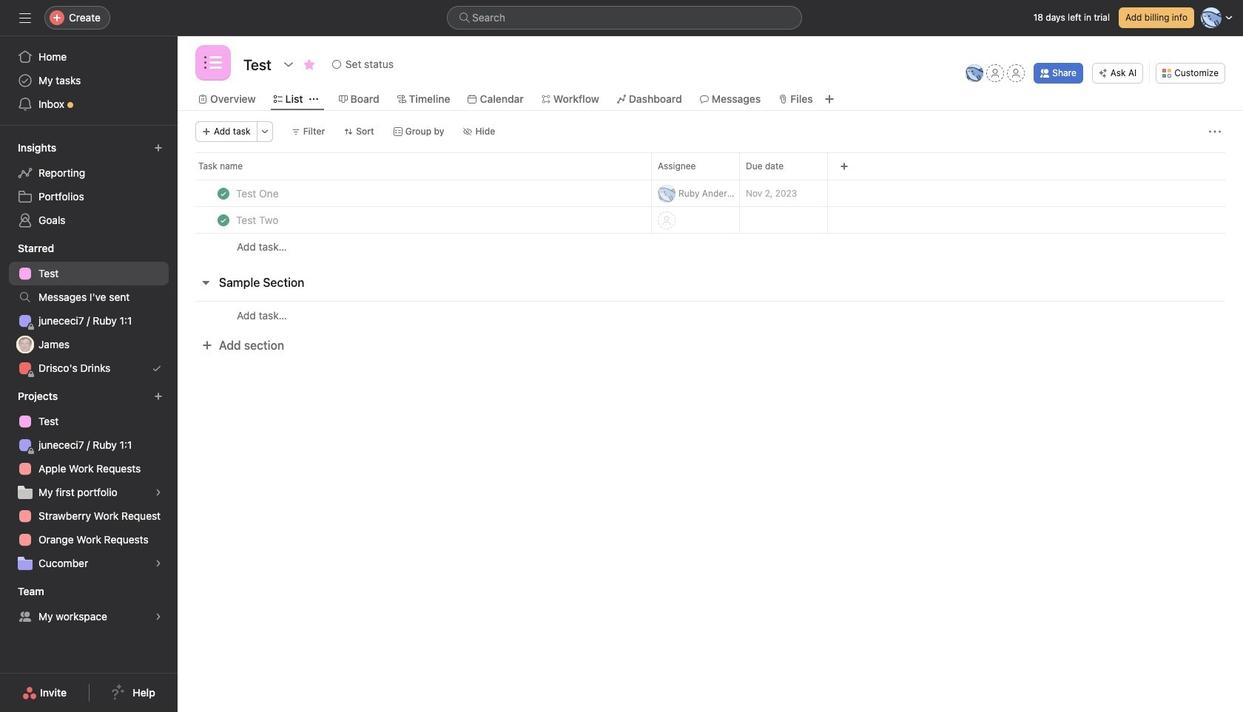 Task type: vqa. For each thing, say whether or not it's contained in the screenshot.
Manage project members icon
yes



Task type: locate. For each thing, give the bounding box(es) containing it.
collapse task list for this group image
[[200, 277, 212, 289]]

row
[[178, 152, 1243, 180], [195, 179, 1226, 181], [178, 180, 1243, 207], [178, 206, 1243, 234], [178, 233, 1243, 260], [178, 301, 1243, 329]]

1 completed checkbox from the top
[[215, 185, 232, 202]]

0 vertical spatial task name text field
[[233, 186, 283, 201]]

teams element
[[0, 579, 178, 632]]

new insights image
[[154, 144, 163, 152]]

see details, my first portfolio image
[[154, 488, 163, 497]]

completed image
[[215, 185, 232, 202], [215, 211, 232, 229]]

projects element
[[0, 383, 178, 579]]

1 task name text field from the top
[[233, 186, 283, 201]]

2 completed checkbox from the top
[[215, 211, 232, 229]]

1 vertical spatial completed image
[[215, 211, 232, 229]]

remove from starred image
[[303, 58, 315, 70]]

1 completed image from the top
[[215, 185, 232, 202]]

None text field
[[240, 51, 275, 78]]

see details, my workspace image
[[154, 613, 163, 622]]

0 vertical spatial completed checkbox
[[215, 185, 232, 202]]

show options image
[[283, 58, 294, 70]]

hide sidebar image
[[19, 12, 31, 24]]

test two cell
[[178, 206, 651, 234]]

completed image inside "test one" cell
[[215, 185, 232, 202]]

1 vertical spatial task name text field
[[233, 213, 283, 228]]

completed checkbox inside the test two cell
[[215, 211, 232, 229]]

header untitled section tree grid
[[178, 180, 1243, 260]]

0 vertical spatial completed image
[[215, 185, 232, 202]]

Task name text field
[[233, 186, 283, 201], [233, 213, 283, 228]]

new project or portfolio image
[[154, 392, 163, 401]]

see details, cucomber image
[[154, 559, 163, 568]]

task name text field inside "test one" cell
[[233, 186, 283, 201]]

list box
[[447, 6, 802, 30]]

completed image inside the test two cell
[[215, 211, 232, 229]]

completed image for task name text field within "test one" cell
[[215, 185, 232, 202]]

2 task name text field from the top
[[233, 213, 283, 228]]

add field image
[[840, 162, 849, 171]]

task name text field inside the test two cell
[[233, 213, 283, 228]]

test one cell
[[178, 180, 651, 207]]

1 vertical spatial completed checkbox
[[215, 211, 232, 229]]

task name text field for "test one" cell
[[233, 186, 283, 201]]

completed checkbox inside "test one" cell
[[215, 185, 232, 202]]

manage project members image
[[966, 64, 984, 82]]

Completed checkbox
[[215, 185, 232, 202], [215, 211, 232, 229]]

2 completed image from the top
[[215, 211, 232, 229]]

more actions image
[[1209, 126, 1221, 138], [260, 127, 269, 136]]



Task type: describe. For each thing, give the bounding box(es) containing it.
1 horizontal spatial more actions image
[[1209, 126, 1221, 138]]

insights element
[[0, 135, 178, 235]]

starred element
[[0, 235, 178, 383]]

completed image for task name text field in the test two cell
[[215, 211, 232, 229]]

0 horizontal spatial more actions image
[[260, 127, 269, 136]]

list image
[[204, 54, 222, 72]]

completed checkbox for task name text field within "test one" cell
[[215, 185, 232, 202]]

tab actions image
[[309, 95, 318, 104]]

add tab image
[[823, 93, 835, 105]]

completed checkbox for task name text field in the test two cell
[[215, 211, 232, 229]]

global element
[[0, 36, 178, 125]]

task name text field for the test two cell
[[233, 213, 283, 228]]



